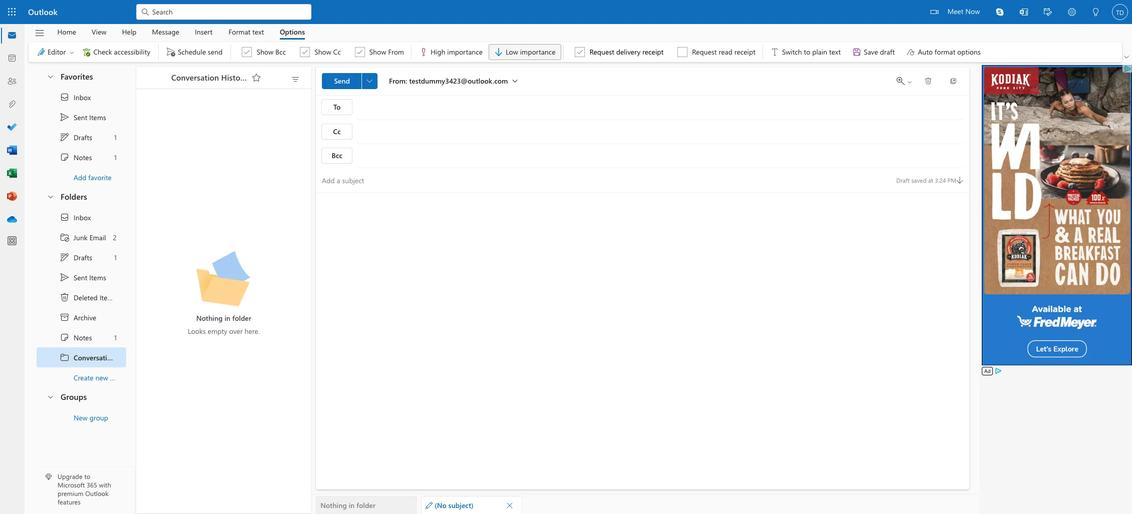 Task type: locate. For each thing, give the bounding box(es) containing it.
new group tree item
[[37, 408, 126, 428]]

tab list containing home
[[50, 24, 313, 40]]

 inside the "favorites" tree
[[60, 152, 70, 162]]

 up 
[[60, 333, 70, 343]]

0 horizontal spatial in
[[225, 313, 231, 323]]

 tree item up deleted
[[37, 267, 126, 288]]

Search for email, meetings, files and more. field
[[151, 6, 306, 17]]

 right 
[[907, 79, 913, 85]]

notes down  tree item
[[74, 333, 92, 342]]

 down format text button
[[244, 49, 251, 56]]

2 request from the left
[[692, 47, 717, 57]]

1  tree item from the top
[[37, 87, 126, 107]]

1 show from the left
[[257, 47, 274, 57]]

2  tree item from the top
[[37, 267, 126, 288]]

 button inside favorites tree item
[[42, 67, 59, 86]]

 inside from : testdummy3423@outlook.com 
[[513, 78, 518, 83]]

1 vertical spatial sent
[[74, 273, 87, 282]]

 button left folders
[[42, 187, 59, 206]]

 tree item up junk
[[37, 207, 126, 227]]

drafts up add favorite tree item
[[74, 132, 92, 142]]

1 vertical spatial  tree item
[[37, 207, 126, 227]]

history left the  button
[[221, 72, 248, 82]]

0 horizontal spatial nothing
[[196, 313, 223, 323]]

request for request delivery receipt
[[590, 47, 615, 57]]

2 receipt from the left
[[735, 47, 756, 57]]

conversation
[[171, 72, 219, 82], [74, 353, 115, 362]]

outlook banner
[[0, 0, 1133, 26]]

1  from the top
[[60, 132, 70, 142]]

 inside tracking "group"
[[577, 49, 584, 56]]

here.
[[245, 326, 260, 336]]

favorites tree item
[[37, 67, 126, 87]]

tags group
[[414, 42, 562, 62]]

0 horizontal spatial to
[[84, 473, 90, 481]]

 sent items down favorites tree item
[[60, 112, 106, 122]]

sent
[[74, 112, 87, 122], [74, 273, 87, 282]]

 inside groups "tree item"
[[47, 393, 55, 401]]

 
[[897, 77, 913, 85]]

 left show cc
[[302, 49, 309, 56]]

2 show from the left
[[315, 47, 331, 57]]

request left the read
[[692, 47, 717, 57]]

 for show bcc
[[244, 49, 251, 56]]

1 vertical spatial drafts
[[74, 253, 92, 262]]

low
[[506, 47, 518, 57]]

 button
[[1123, 52, 1132, 62], [362, 73, 378, 89]]

send button
[[322, 73, 362, 89]]

 left show from
[[356, 49, 363, 56]]

sent up  tree item
[[74, 273, 87, 282]]


[[60, 232, 70, 242]]

1 vertical spatial outlook
[[85, 489, 109, 498]]

 for first  "tree item" from the top
[[60, 132, 70, 142]]

0 horizontal spatial text
[[253, 27, 264, 36]]

0 vertical spatial items
[[89, 112, 106, 122]]

 inbox down favorites
[[60, 92, 91, 102]]

1 vertical spatial  tree item
[[37, 267, 126, 288]]

0 vertical spatial  tree item
[[37, 147, 126, 167]]

 inside folders 'tree item'
[[47, 193, 55, 201]]

 button inside reading pane main content
[[362, 73, 378, 89]]

 for favorites
[[47, 72, 55, 80]]

3  from the left
[[356, 49, 363, 56]]


[[897, 77, 905, 85]]

0 vertical spatial in
[[225, 313, 231, 323]]

1  from the left
[[244, 49, 251, 56]]

show left 
[[369, 47, 386, 57]]

view
[[92, 27, 106, 36]]

2  from the top
[[60, 333, 70, 343]]

text right format
[[253, 27, 264, 36]]

 for 
[[925, 77, 933, 85]]

outlook link
[[28, 0, 58, 24]]

new
[[95, 373, 108, 382]]

show up the  button
[[257, 47, 274, 57]]

0 vertical spatial 
[[60, 152, 70, 162]]

 inside ' '
[[907, 79, 913, 85]]

items inside the "favorites" tree
[[89, 112, 106, 122]]

receipt right "delivery"
[[643, 47, 664, 57]]

1 horizontal spatial to
[[804, 47, 811, 57]]

application
[[0, 0, 1133, 514]]

0 horizontal spatial outlook
[[28, 7, 58, 17]]

 inbox up junk
[[60, 212, 91, 222]]

receipt
[[643, 47, 664, 57], [735, 47, 756, 57]]

0 vertical spatial drafts
[[74, 132, 92, 142]]

receipt right the read
[[735, 47, 756, 57]]

 inside favorites tree item
[[47, 72, 55, 80]]

1 vertical spatial text
[[830, 47, 841, 57]]

0 vertical spatial  notes
[[60, 152, 92, 162]]

0 vertical spatial to
[[804, 47, 811, 57]]

importance right high
[[447, 47, 483, 57]]

folder inside button
[[357, 501, 376, 510]]

2 horizontal spatial folder
[[357, 501, 376, 510]]

 up 
[[60, 212, 70, 222]]

0 horizontal spatial conversation
[[74, 353, 115, 362]]

 drafts inside the "favorites" tree
[[60, 132, 92, 142]]

 up add favorite tree item
[[60, 152, 70, 162]]

0 horizontal spatial show
[[257, 47, 274, 57]]

to left plain
[[804, 47, 811, 57]]

drafts down  junk email
[[74, 253, 92, 262]]

folder inside nothing in folder looks empty over here.
[[232, 313, 251, 323]]

2  notes from the top
[[60, 333, 92, 343]]

in inside button
[[349, 501, 355, 510]]

1 inbox from the top
[[74, 92, 91, 102]]

 down 'outlook' banner in the top of the page
[[577, 49, 584, 56]]

conversation up create new folder
[[74, 353, 115, 362]]

0 vertical spatial bcc
[[275, 47, 286, 57]]

1 horizontal spatial 
[[513, 78, 518, 83]]

in inside nothing in folder looks empty over here.
[[225, 313, 231, 323]]

1 horizontal spatial  button
[[1123, 52, 1132, 62]]

1  button from the top
[[42, 67, 59, 86]]

0 horizontal spatial bcc
[[275, 47, 286, 57]]

 down favorites
[[60, 112, 70, 122]]

4  from the left
[[577, 49, 584, 56]]

inbox down favorites tree item
[[74, 92, 91, 102]]

1 vertical spatial folder
[[110, 373, 128, 382]]

1  from the top
[[60, 112, 70, 122]]

1 horizontal spatial folder
[[232, 313, 251, 323]]

in for nothing in folder
[[349, 501, 355, 510]]

cc inside show fields 'group'
[[333, 47, 341, 57]]

inbox up  junk email
[[74, 213, 91, 222]]

0 horizontal spatial  button
[[362, 73, 378, 89]]

1 request from the left
[[590, 47, 615, 57]]

favorites
[[61, 71, 93, 82]]

0 horizontal spatial importance
[[447, 47, 483, 57]]

 for request delivery receipt
[[577, 49, 584, 56]]

message
[[152, 27, 179, 36]]

0 vertical spatial text
[[253, 27, 264, 36]]

 up 
[[60, 293, 70, 303]]

1
[[114, 132, 117, 142], [114, 153, 117, 162], [114, 253, 117, 262], [114, 333, 117, 342]]

2 importance from the left
[[520, 47, 556, 57]]

4 1 from the top
[[114, 333, 117, 342]]

1 vertical spatial  sent items
[[60, 272, 106, 283]]

nothing for nothing in folder
[[321, 501, 347, 510]]

1 horizontal spatial request
[[692, 47, 717, 57]]

view button
[[84, 24, 114, 40]]

1 vertical spatial notes
[[74, 333, 92, 342]]


[[770, 47, 780, 57]]

1  sent items from the top
[[60, 112, 106, 122]]


[[419, 47, 429, 57]]


[[244, 49, 251, 56], [302, 49, 309, 56], [356, 49, 363, 56], [577, 49, 584, 56]]

0 vertical spatial 
[[925, 77, 933, 85]]

 archive
[[60, 313, 96, 323]]

1 vertical spatial history
[[117, 353, 141, 362]]

0 vertical spatial  inbox
[[60, 92, 91, 102]]


[[1044, 8, 1052, 16]]

1 drafts from the top
[[74, 132, 92, 142]]


[[291, 75, 301, 85]]

 down editor
[[47, 72, 55, 80]]

 inside button
[[925, 77, 933, 85]]

microsoft
[[58, 481, 85, 490]]

premium features image
[[45, 474, 52, 481]]

1 horizontal spatial nothing
[[321, 501, 347, 510]]

 button
[[988, 0, 1012, 24]]

to inside upgrade to microsoft 365 with premium outlook features
[[84, 473, 90, 481]]

 tree item
[[37, 227, 126, 247]]

2  tree item from the top
[[37, 247, 126, 267]]

 tree item
[[37, 107, 126, 127], [37, 267, 126, 288]]

1 vertical spatial cc
[[333, 127, 341, 136]]

1 horizontal spatial receipt
[[735, 47, 756, 57]]

2  from the top
[[60, 212, 70, 222]]

1 horizontal spatial importance
[[520, 47, 556, 57]]

cc down to button
[[333, 127, 341, 136]]

 button down account manager for test dummy image
[[1123, 52, 1132, 62]]

show fields group
[[233, 42, 409, 62]]

notes inside the "favorites" tree
[[74, 153, 92, 162]]

proofing group
[[31, 42, 156, 62]]

1 1 from the top
[[114, 132, 117, 142]]

folder
[[232, 313, 251, 323], [110, 373, 128, 382], [357, 501, 376, 510]]

 tree item down favorites tree item
[[37, 107, 126, 127]]

 left 
[[69, 49, 75, 55]]

testdummy3423@outlook.com
[[409, 76, 508, 85]]

2  from the left
[[302, 49, 309, 56]]

 button
[[1084, 0, 1108, 26]]

0 vertical spatial  drafts
[[60, 132, 92, 142]]

outlook up  button
[[28, 7, 58, 17]]

favorite
[[88, 173, 112, 182]]

drafts for first  "tree item" from the top
[[74, 132, 92, 142]]

folder for create new folder
[[110, 373, 128, 382]]

 notes down  archive
[[60, 333, 92, 343]]

text right plain
[[830, 47, 841, 57]]

1 horizontal spatial conversation
[[171, 72, 219, 82]]

new group
[[74, 413, 108, 423]]

plain
[[813, 47, 828, 57]]

message list section
[[136, 64, 312, 514]]

show from
[[369, 47, 404, 57]]

add favorite
[[74, 173, 112, 182]]

archive
[[74, 313, 96, 322]]

1  from the top
[[60, 92, 70, 102]]

0 horizontal spatial history
[[117, 353, 141, 362]]

0 vertical spatial inbox
[[74, 92, 91, 102]]

importance inside  high importance
[[447, 47, 483, 57]]

items down favorites tree item
[[89, 112, 106, 122]]

1 vertical spatial bcc
[[332, 151, 343, 160]]

0 horizontal spatial receipt
[[643, 47, 664, 57]]

3  button from the top
[[42, 388, 59, 406]]

 inside editor 
[[69, 49, 75, 55]]

2 drafts from the top
[[74, 253, 92, 262]]

bcc inside button
[[332, 151, 343, 160]]

outlook right premium
[[85, 489, 109, 498]]

 tree item down  archive
[[37, 328, 126, 348]]

items up  deleted items
[[89, 273, 106, 282]]

0 vertical spatial conversation
[[171, 72, 219, 82]]

 tree item
[[37, 127, 126, 147], [37, 247, 126, 267]]


[[60, 152, 70, 162], [60, 333, 70, 343]]

1  tree item from the top
[[37, 127, 126, 147]]

 tree item
[[37, 87, 126, 107], [37, 207, 126, 227]]

cc
[[333, 47, 341, 57], [333, 127, 341, 136]]

1 vertical spatial  notes
[[60, 333, 92, 343]]

1 vertical spatial  tree item
[[37, 247, 126, 267]]

1 horizontal spatial in
[[349, 501, 355, 510]]

help button
[[115, 24, 144, 40]]

1  drafts from the top
[[60, 132, 92, 142]]

1 sent from the top
[[74, 112, 87, 122]]

 schedule send
[[166, 47, 223, 57]]

0 vertical spatial  button
[[42, 67, 59, 86]]

accessibility
[[114, 47, 150, 57]]

conversation inside conversation history 
[[171, 72, 219, 82]]

text inside  switch to plain text
[[830, 47, 841, 57]]

bcc
[[275, 47, 286, 57], [332, 151, 343, 160]]

2  button from the top
[[42, 187, 59, 206]]

 for  deleted items
[[60, 293, 70, 303]]

1 horizontal spatial history
[[221, 72, 248, 82]]

inbox inside the "favorites" tree
[[74, 92, 91, 102]]

2  from the top
[[60, 272, 70, 283]]

 inside tree item
[[60, 293, 70, 303]]

1 vertical spatial nothing
[[321, 501, 347, 510]]


[[957, 177, 964, 184]]

1 cc from the top
[[333, 47, 341, 57]]

1 horizontal spatial 
[[925, 77, 933, 85]]

left-rail-appbar navigation
[[2, 24, 22, 231]]

2 vertical spatial items
[[100, 293, 116, 302]]

3 show from the left
[[369, 47, 386, 57]]

 right send button on the left top of the page
[[367, 78, 373, 84]]

ad
[[985, 368, 991, 375]]

 tree item up add favorite tree item
[[37, 127, 126, 147]]

schedule
[[178, 47, 206, 57]]


[[60, 92, 70, 102], [60, 212, 70, 222]]

history up create new folder
[[117, 353, 141, 362]]

tree
[[37, 207, 141, 388]]

0 horizontal spatial 
[[367, 78, 373, 84]]

0 vertical spatial  tree item
[[37, 107, 126, 127]]

importance inside the  low importance
[[520, 47, 556, 57]]

word image
[[7, 146, 17, 156]]


[[1020, 8, 1028, 16]]

1 horizontal spatial text
[[830, 47, 841, 57]]

1 horizontal spatial bcc
[[332, 151, 343, 160]]

1 vertical spatial conversation
[[74, 353, 115, 362]]

items
[[89, 112, 106, 122], [89, 273, 106, 282], [100, 293, 116, 302]]

 inside the "favorites" tree
[[60, 92, 70, 102]]

send
[[334, 76, 350, 86]]

0 horizontal spatial request
[[590, 47, 615, 57]]

2  drafts from the top
[[60, 252, 92, 262]]

to
[[333, 102, 341, 112]]

0 vertical spatial from
[[388, 47, 404, 57]]


[[852, 47, 862, 57]]

 deleted items
[[60, 293, 116, 303]]

 up add favorite tree item
[[60, 132, 70, 142]]

drafts
[[74, 132, 92, 142], [74, 253, 92, 262]]

home button
[[50, 24, 84, 40]]

 button right the send
[[362, 73, 378, 89]]

importance for 
[[520, 47, 556, 57]]

add
[[74, 173, 86, 182]]

0 vertical spatial folder
[[232, 313, 251, 323]]

 button down editor
[[42, 67, 59, 86]]

2 horizontal spatial 
[[1125, 55, 1130, 60]]

0 vertical spatial outlook
[[28, 7, 58, 17]]

history
[[221, 72, 248, 82], [117, 353, 141, 362]]

1 vertical spatial items
[[89, 273, 106, 282]]

folder inside tree item
[[110, 373, 128, 382]]

tree containing 
[[37, 207, 141, 388]]

1 horizontal spatial show
[[315, 47, 331, 57]]

cc up the send
[[333, 47, 341, 57]]

from inside show fields 'group'
[[388, 47, 404, 57]]

1  tree item from the top
[[37, 147, 126, 167]]

receipt for request delivery receipt
[[643, 47, 664, 57]]

options
[[280, 27, 305, 36]]

 button inside groups "tree item"
[[42, 388, 59, 406]]

1  inbox from the top
[[60, 92, 91, 102]]

2 cc from the top
[[333, 127, 341, 136]]

 drafts up add
[[60, 132, 92, 142]]

 right ' '
[[925, 77, 933, 85]]

 tree item down junk
[[37, 247, 126, 267]]

items inside  deleted items
[[100, 293, 116, 302]]

1 vertical spatial 
[[60, 333, 70, 343]]

application containing outlook
[[0, 0, 1133, 514]]

0 vertical spatial 
[[60, 132, 70, 142]]

0 vertical spatial 
[[60, 92, 70, 102]]

items for  tree item
[[100, 293, 116, 302]]

1 vertical spatial to
[[84, 473, 90, 481]]

0 vertical spatial cc
[[333, 47, 341, 57]]

 down low
[[513, 78, 518, 83]]

bcc down "options" button
[[275, 47, 286, 57]]

 inside the "favorites" tree
[[60, 132, 70, 142]]

 left groups
[[47, 393, 55, 401]]

2 horizontal spatial show
[[369, 47, 386, 57]]

in
[[225, 313, 231, 323], [349, 501, 355, 510]]

 notes up add
[[60, 152, 92, 162]]

 left folders
[[47, 193, 55, 201]]

sent inside the "favorites" tree
[[74, 112, 87, 122]]

 down account manager for test dummy image
[[1125, 55, 1130, 60]]

1 vertical spatial inbox
[[74, 213, 91, 222]]

outlook inside banner
[[28, 7, 58, 17]]

2  from the top
[[60, 252, 70, 262]]

1  from the top
[[60, 152, 70, 162]]

1 vertical spatial from
[[389, 76, 406, 85]]

0 horizontal spatial 
[[60, 293, 70, 303]]

from down show from
[[389, 76, 406, 85]]

1 importance from the left
[[447, 47, 483, 57]]

to right "upgrade"
[[84, 473, 90, 481]]

request for request read receipt
[[692, 47, 717, 57]]


[[60, 132, 70, 142], [60, 252, 70, 262]]

 high importance
[[419, 47, 483, 57]]


[[60, 112, 70, 122], [60, 272, 70, 283]]

1 vertical spatial  button
[[42, 187, 59, 206]]

 for show from
[[356, 49, 363, 56]]

importance right low
[[520, 47, 556, 57]]

1 receipt from the left
[[643, 47, 664, 57]]

notes up add favorite tree item
[[74, 153, 92, 162]]

1 vertical spatial 
[[60, 252, 70, 262]]

from left 
[[388, 47, 404, 57]]

0 vertical spatial nothing
[[196, 313, 223, 323]]

0 vertical spatial history
[[221, 72, 248, 82]]

 down 
[[60, 252, 70, 262]]

conversation history heading
[[158, 67, 264, 89]]

0 vertical spatial 
[[60, 112, 70, 122]]

2  inbox from the top
[[60, 212, 91, 222]]

1 vertical spatial  tree item
[[37, 328, 126, 348]]

request left "delivery"
[[590, 47, 615, 57]]

 sent items up  tree item
[[60, 272, 106, 283]]


[[166, 47, 176, 57]]

 up  tree item
[[60, 272, 70, 283]]

0 vertical spatial  button
[[1123, 52, 1132, 62]]

2 vertical spatial folder
[[357, 501, 376, 510]]

1 vertical spatial 
[[60, 293, 70, 303]]

 tree item
[[37, 147, 126, 167], [37, 328, 126, 348]]

sent down favorites tree item
[[74, 112, 87, 122]]

create new folder tree item
[[37, 368, 128, 388]]

history inside  conversation history
[[117, 353, 141, 362]]

2 vertical spatial  button
[[42, 388, 59, 406]]

1 vertical spatial 
[[60, 212, 70, 222]]

email
[[89, 233, 106, 242]]

account manager for test dummy image
[[1113, 4, 1129, 20]]

nothing inside nothing in folder looks empty over here.
[[196, 313, 223, 323]]

conversation down  schedule send
[[171, 72, 219, 82]]

tab list
[[50, 24, 313, 40]]

 button
[[30, 25, 50, 42]]

0 vertical spatial  tree item
[[37, 87, 126, 107]]

1 notes from the top
[[74, 153, 92, 162]]

 down favorites
[[60, 92, 70, 102]]

1 vertical spatial 
[[60, 272, 70, 283]]

 notes inside the "favorites" tree
[[60, 152, 92, 162]]


[[60, 313, 70, 323]]

0 horizontal spatial folder
[[110, 373, 128, 382]]

conversation inside  conversation history
[[74, 353, 115, 362]]

drafts inside the "favorites" tree
[[74, 132, 92, 142]]

 button inside folders 'tree item'
[[42, 187, 59, 206]]

items right deleted
[[100, 293, 116, 302]]

1 vertical spatial  drafts
[[60, 252, 92, 262]]

Add a subject text field
[[316, 172, 888, 188]]

files image
[[7, 100, 17, 110]]

from
[[388, 47, 404, 57], [389, 76, 406, 85]]

draft
[[897, 176, 910, 184]]

 drafts down junk
[[60, 252, 92, 262]]

importance for 
[[447, 47, 483, 57]]

1 horizontal spatial outlook
[[85, 489, 109, 498]]

1 vertical spatial in
[[349, 501, 355, 510]]

 tree item down favorites
[[37, 87, 126, 107]]

0 vertical spatial  sent items
[[60, 112, 106, 122]]

nothing inside button
[[321, 501, 347, 510]]

2 1 from the top
[[114, 153, 117, 162]]

0 vertical spatial sent
[[74, 112, 87, 122]]

1 vertical spatial  inbox
[[60, 212, 91, 222]]

0 vertical spatial notes
[[74, 153, 92, 162]]

 button
[[42, 67, 59, 86], [42, 187, 59, 206], [42, 388, 59, 406]]

people image
[[7, 77, 17, 87]]

folders tree item
[[37, 187, 126, 207]]

1  notes from the top
[[60, 152, 92, 162]]

1 vertical spatial  button
[[362, 73, 378, 89]]

show up send button on the left top of the page
[[315, 47, 331, 57]]

 button left groups
[[42, 388, 59, 406]]

2 sent from the top
[[74, 273, 87, 282]]

0 vertical spatial  tree item
[[37, 127, 126, 147]]

 tree item up add
[[37, 147, 126, 167]]


[[69, 49, 75, 55], [47, 72, 55, 80], [907, 79, 913, 85], [47, 193, 55, 201], [47, 393, 55, 401]]

editor 
[[48, 47, 75, 57]]

bcc down cc button
[[332, 151, 343, 160]]



Task type: vqa. For each thing, say whether or not it's contained in the screenshot.
You're going places. Take Outlook with you for free. Scan the QR code with your phone camera to download Outlook mobile
no



Task type: describe. For each thing, give the bounding box(es) containing it.
 tree item
[[37, 348, 141, 368]]

switch
[[782, 47, 802, 57]]

set your advertising preferences image
[[995, 367, 1003, 375]]


[[60, 353, 70, 363]]

 for second  tree item from the top
[[60, 333, 70, 343]]

format text button
[[221, 24, 272, 40]]

 notes for 2nd  tree item from the bottom
[[60, 152, 92, 162]]

2  tree item from the top
[[37, 207, 126, 227]]

mail image
[[7, 31, 17, 41]]

options
[[958, 47, 981, 57]]

 notes for second  tree item from the top
[[60, 333, 92, 343]]

onedrive image
[[7, 215, 17, 225]]


[[251, 73, 261, 83]]

 for first  "tree item" from the bottom
[[60, 252, 70, 262]]

 search field
[[136, 0, 312, 23]]

tracking group
[[566, 42, 761, 62]]

 for folders
[[47, 193, 55, 201]]


[[906, 47, 916, 57]]

read
[[719, 47, 733, 57]]

empty
[[208, 326, 227, 336]]

add favorite tree item
[[37, 167, 126, 187]]

history inside conversation history 
[[221, 72, 248, 82]]

 auto format options
[[906, 47, 981, 57]]

folder for nothing in folder
[[357, 501, 376, 510]]

show for show bcc
[[257, 47, 274, 57]]

format
[[935, 47, 956, 57]]

drafts for first  "tree item" from the bottom
[[74, 253, 92, 262]]

nothing in folder looks empty over here.
[[188, 313, 260, 336]]

at
[[929, 176, 934, 184]]


[[950, 77, 958, 85]]

check
[[93, 47, 112, 57]]

 button
[[944, 73, 964, 89]]

premium
[[58, 489, 84, 498]]

meet now
[[948, 7, 980, 16]]

1  tree item from the top
[[37, 107, 126, 127]]

365
[[87, 481, 97, 490]]

 for  'popup button' to the top
[[1125, 55, 1130, 60]]

 button
[[503, 499, 517, 513]]

 button
[[288, 72, 304, 86]]

request delivery receipt
[[590, 47, 664, 57]]


[[506, 502, 513, 509]]

to do image
[[7, 123, 17, 133]]

new
[[74, 413, 88, 423]]

editor
[[48, 47, 66, 57]]

cc inside button
[[333, 127, 341, 136]]

format text
[[229, 27, 264, 36]]

 button for groups
[[42, 388, 59, 406]]

create
[[74, 373, 94, 382]]

looks
[[188, 326, 206, 336]]

 for 2nd  tree item from the bottom
[[60, 152, 70, 162]]

save
[[864, 47, 878, 57]]

format
[[229, 27, 251, 36]]

text inside format text button
[[253, 27, 264, 36]]

 for groups
[[47, 393, 55, 401]]

 button
[[1012, 0, 1036, 26]]

 tree item
[[37, 308, 126, 328]]

 sent items inside the "favorites" tree
[[60, 112, 106, 122]]

conversation history 
[[171, 72, 261, 83]]

 save draft
[[852, 47, 895, 57]]

 drafts for first  "tree item" from the bottom
[[60, 252, 92, 262]]

create new folder
[[74, 373, 128, 382]]

bcc button
[[322, 148, 353, 164]]


[[81, 47, 91, 57]]

3:24
[[935, 176, 946, 184]]

now
[[966, 7, 980, 16]]

2 inbox from the top
[[74, 213, 91, 222]]

more apps image
[[7, 236, 17, 246]]

nothing in folder
[[321, 501, 376, 510]]

 button for favorites
[[42, 67, 59, 86]]

 switch to plain text
[[770, 47, 841, 57]]

draft
[[880, 47, 895, 57]]

insert button
[[188, 24, 220, 40]]

help
[[122, 27, 137, 36]]

 for show cc
[[302, 49, 309, 56]]

to inside  switch to plain text
[[804, 47, 811, 57]]

 conversation history
[[60, 353, 141, 363]]

junk
[[74, 233, 88, 242]]

outlook inside upgrade to microsoft 365 with premium outlook features
[[85, 489, 109, 498]]


[[494, 47, 504, 57]]

groups
[[61, 392, 87, 402]]

2 notes from the top
[[74, 333, 92, 342]]

from inside reading pane main content
[[389, 76, 406, 85]]

saved
[[912, 176, 927, 184]]

show cc
[[315, 47, 341, 57]]

show bcc
[[257, 47, 286, 57]]

send
[[208, 47, 223, 57]]

nothing for nothing in folder looks empty over here.
[[196, 313, 223, 323]]

 (no subject)
[[426, 501, 474, 510]]

to button
[[322, 99, 353, 115]]

from : testdummy3423@outlook.com 
[[389, 76, 518, 85]]

 inside the "favorites" tree
[[60, 112, 70, 122]]

high
[[431, 47, 446, 57]]

cc button
[[322, 124, 353, 140]]

in for nothing in folder looks empty over here.
[[225, 313, 231, 323]]

 for  'popup button' in reading pane main content
[[367, 78, 373, 84]]

auto
[[918, 47, 933, 57]]

reading pane main content
[[312, 63, 980, 514]]

receipt for request read receipt
[[735, 47, 756, 57]]

2
[[113, 233, 117, 242]]

show for show cc
[[315, 47, 331, 57]]

deleted
[[74, 293, 98, 302]]

calendar image
[[7, 54, 17, 64]]

items for first  tree item from the bottom
[[89, 273, 106, 282]]

 tree item
[[37, 288, 126, 308]]

excel image
[[7, 169, 17, 179]]

 button
[[1036, 0, 1060, 26]]


[[931, 8, 939, 16]]

over
[[229, 326, 243, 336]]

 drafts for first  "tree item" from the top
[[60, 132, 92, 142]]

insert
[[195, 27, 213, 36]]

upgrade
[[58, 473, 83, 481]]

testdummy3423@outlook.com button
[[409, 76, 508, 85]]

features
[[58, 498, 81, 506]]

 inbox inside the "favorites" tree
[[60, 92, 91, 102]]

2  tree item from the top
[[37, 328, 126, 348]]

folder for nothing in folder looks empty over here.
[[232, 313, 251, 323]]

3 1 from the top
[[114, 253, 117, 262]]

 junk email
[[60, 232, 106, 242]]

message button
[[145, 24, 187, 40]]


[[34, 28, 45, 38]]

groups tree item
[[37, 388, 126, 408]]

actions group
[[765, 42, 987, 62]]

favorites tree
[[37, 63, 126, 187]]

 button for folders
[[42, 187, 59, 206]]

powerpoint image
[[7, 192, 17, 202]]

2  sent items from the top
[[60, 272, 106, 283]]

items for 1st  tree item
[[89, 112, 106, 122]]

folders
[[61, 191, 87, 202]]

delivery
[[616, 47, 641, 57]]

bcc inside show fields 'group'
[[275, 47, 286, 57]]

show for show from
[[369, 47, 386, 57]]

 button
[[248, 70, 264, 86]]



